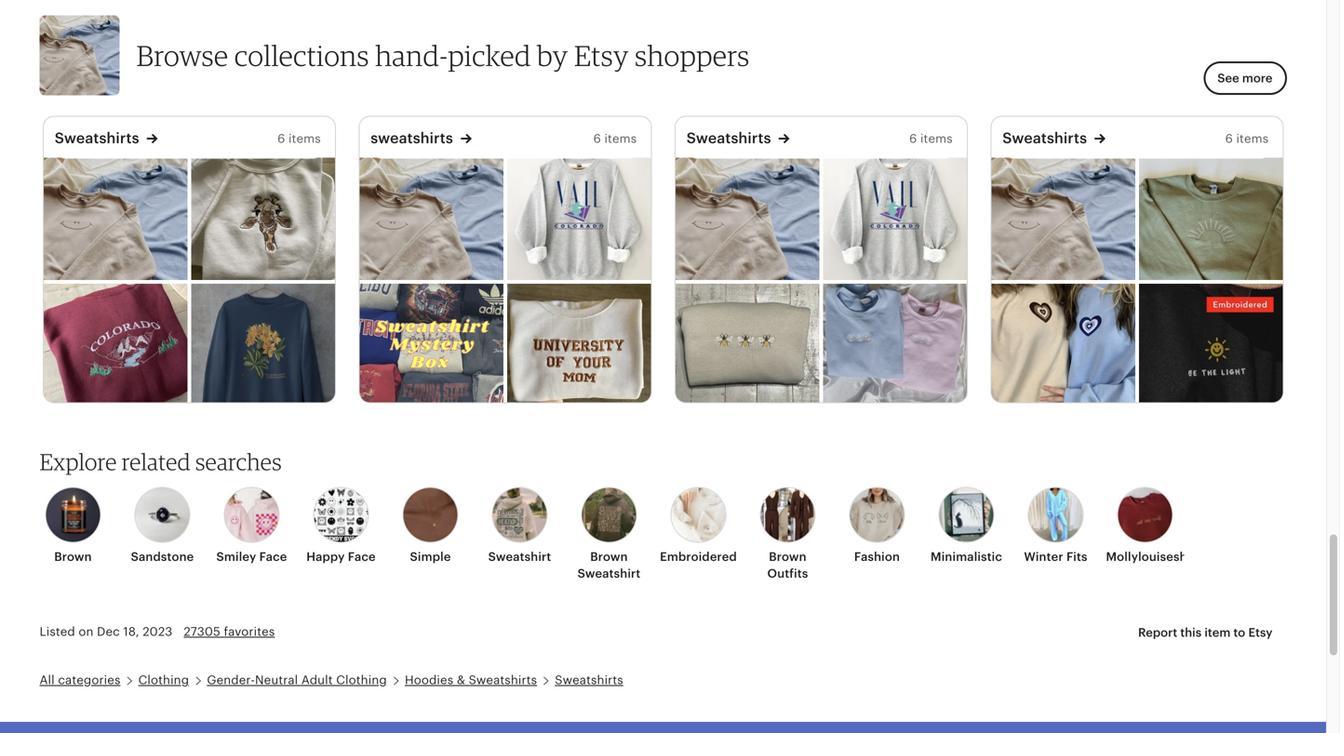 Task type: locate. For each thing, give the bounding box(es) containing it.
27305 favorites
[[184, 625, 275, 639]]

see more link
[[1204, 62, 1287, 95]]

brown inside brown outfits
[[769, 550, 807, 564]]

4 6 from the left
[[1226, 132, 1234, 146]]

2 6 from the left
[[594, 132, 601, 146]]

3 items from the left
[[921, 132, 953, 146]]

winter
[[1025, 550, 1064, 564]]

brown
[[54, 550, 92, 564], [591, 550, 628, 564], [769, 550, 807, 564]]

0 horizontal spatial face
[[259, 550, 287, 564]]

items for embroidered sun sweatshirt image
[[1237, 132, 1269, 146]]

fashion link
[[838, 487, 917, 566]]

items for vail vintage style unisex sweatshirt | vail ski crewneck | vail ski resort | vail sweater image corresponding to sweatshirts
[[605, 132, 637, 146]]

1 items from the left
[[289, 132, 321, 146]]

face
[[259, 550, 287, 564], [348, 550, 376, 564]]

listed on dec 18, 2023
[[40, 625, 173, 639]]

1 vertical spatial etsy
[[1249, 626, 1273, 640]]

4 items from the left
[[1237, 132, 1269, 146]]

sweatshirt crewneck hoodie clothing mystery box bundle image
[[360, 284, 503, 406]]

vail vintage style unisex sweatshirt | vail ski crewneck | vail ski resort | vail sweater image
[[507, 158, 651, 280], [823, 158, 967, 280]]

hoodies
[[405, 674, 454, 688]]

0 horizontal spatial brown
[[54, 550, 92, 564]]

0 horizontal spatial etsy
[[574, 38, 629, 72]]

2 vail vintage style unisex sweatshirt | vail ski crewneck | vail ski resort | vail sweater image from the left
[[823, 158, 967, 280]]

3 smiley face embroidered sweatshirt image from the left
[[676, 158, 820, 280]]

3 6 from the left
[[910, 132, 917, 146]]

sweatshirt link
[[481, 487, 559, 566]]

1 brown from the left
[[54, 550, 92, 564]]

brown for brown
[[54, 550, 92, 564]]

browse collections hand-picked by etsy shoppers
[[136, 38, 750, 72]]

0 horizontal spatial sweatshirt
[[488, 550, 552, 564]]

embroidered sun sweatshirt image
[[1139, 158, 1283, 280]]

brown link
[[34, 487, 112, 566]]

item
[[1205, 626, 1231, 640]]

giraffe embroidered crewneck- trendy crewneck image
[[191, 158, 335, 280]]

etsy right to
[[1249, 626, 1273, 640]]

2 items from the left
[[605, 132, 637, 146]]

smiley face
[[216, 550, 287, 564]]

6 items
[[278, 132, 321, 146], [594, 132, 637, 146], [910, 132, 953, 146], [1226, 132, 1269, 146]]

embroidered bumble bee crewneck-  bee sweatshirt -cute sweatshirt  - trendy crewneck image
[[676, 284, 820, 406]]

mollylouiseshop link
[[1107, 487, 1203, 566]]

brown up on at the left of the page
[[54, 550, 92, 564]]

6 for smiley face sweatshirt, be the light crewneck embroidered image
[[1226, 132, 1234, 146]]

smiley face embroidered sweatshirt image
[[44, 158, 187, 280], [360, 158, 503, 280], [676, 158, 820, 280], [992, 158, 1136, 280]]

brown for brown outfits
[[769, 550, 807, 564]]

clothing right adult
[[336, 674, 387, 688]]

sweatshirt
[[488, 550, 552, 564], [578, 567, 641, 581]]

explore related searches region
[[28, 448, 1298, 616]]

etsy inside button
[[1249, 626, 1273, 640]]

sweatshirts for smiley face embroidered sweatshirt image related to colorado embroidered sweatshirt, colorado sweatshirt, colorado mountain sweatshirt image
[[55, 130, 139, 146]]

sandstone
[[131, 550, 194, 564]]

report
[[1139, 626, 1178, 640]]

sweatshirt inside sweatshirt link
[[488, 550, 552, 564]]

all categories
[[40, 674, 121, 688]]

hand-
[[375, 38, 448, 72]]

1 horizontal spatial face
[[348, 550, 376, 564]]

items for giraffe embroidered crewneck- trendy crewneck image
[[289, 132, 321, 146]]

clothing
[[138, 674, 189, 688], [336, 674, 387, 688]]

brown for brown sweatshirt
[[591, 550, 628, 564]]

1 vertical spatial sweatshirt
[[578, 567, 641, 581]]

shoppers
[[635, 38, 750, 72]]

4 smiley face embroidered sweatshirt image from the left
[[992, 158, 1136, 280]]

1 6 items from the left
[[278, 132, 321, 146]]

items
[[289, 132, 321, 146], [605, 132, 637, 146], [921, 132, 953, 146], [1237, 132, 1269, 146]]

2 6 items from the left
[[594, 132, 637, 146]]

27305
[[184, 625, 221, 639]]

on
[[79, 625, 94, 639]]

by
[[537, 38, 568, 72]]

6 for embroidered daisy sweatshirt l minimalist daisy crewneck image
[[910, 132, 917, 146]]

1 horizontal spatial clothing
[[336, 674, 387, 688]]

among wildflowers sweatshirt, botanical sweatshirt, vintage style flower sweatshirt, cottagecore sweatshirt image
[[191, 284, 335, 406]]

fits
[[1067, 550, 1088, 564]]

1 face from the left
[[259, 550, 287, 564]]

6 for university of your mom embroidered sweatshirt- unisex sweatshirt(mom) image
[[594, 132, 601, 146]]

1 smiley face embroidered sweatshirt image from the left
[[44, 158, 187, 280]]

listed
[[40, 625, 75, 639]]

face right the smiley
[[259, 550, 287, 564]]

6 items for vail vintage style unisex sweatshirt | vail ski crewneck | vail ski resort | vail sweater image corresponding to sweatshirts
[[594, 132, 637, 146]]

brown left embroidered
[[591, 550, 628, 564]]

fashion
[[855, 550, 900, 564]]

etsy right by
[[574, 38, 629, 72]]

3 brown from the left
[[769, 550, 807, 564]]

clothing down the 2023
[[138, 674, 189, 688]]

hoodies & sweatshirts
[[405, 674, 537, 688]]

etsy
[[574, 38, 629, 72], [1249, 626, 1273, 640]]

see more
[[1218, 71, 1273, 85]]

6 items for embroidered sun sweatshirt image
[[1226, 132, 1269, 146]]

0 vertical spatial sweatshirt
[[488, 550, 552, 564]]

report this item to etsy
[[1139, 626, 1273, 640]]

adult
[[302, 674, 333, 688]]

brown sweatshirt link
[[570, 487, 648, 583]]

2 face from the left
[[348, 550, 376, 564]]

embroidered
[[660, 550, 737, 564]]

to
[[1234, 626, 1246, 640]]

more
[[1243, 71, 1273, 85]]

face right the happy
[[348, 550, 376, 564]]

all categories link
[[40, 674, 121, 688]]

3 6 items from the left
[[910, 132, 953, 146]]

sweatshirts
[[371, 130, 453, 146]]

minimalistic link
[[928, 487, 1006, 566]]

4 6 items from the left
[[1226, 132, 1269, 146]]

1 horizontal spatial vail vintage style unisex sweatshirt | vail ski crewneck | vail ski resort | vail sweater image
[[823, 158, 967, 280]]

1 horizontal spatial sweatshirt
[[578, 567, 641, 581]]

6
[[278, 132, 285, 146], [594, 132, 601, 146], [910, 132, 917, 146], [1226, 132, 1234, 146]]

1 6 from the left
[[278, 132, 285, 146]]

1 horizontal spatial brown
[[591, 550, 628, 564]]

brown inside brown sweatshirt
[[591, 550, 628, 564]]

1 horizontal spatial etsy
[[1249, 626, 1273, 640]]

brown up outfits
[[769, 550, 807, 564]]

picked
[[448, 38, 531, 72]]

2 brown from the left
[[591, 550, 628, 564]]

sweatshirts
[[55, 130, 139, 146], [687, 130, 772, 146], [1003, 130, 1088, 146], [469, 674, 537, 688], [555, 674, 624, 688]]

gender-neutral adult clothing
[[207, 674, 387, 688]]

2 smiley face embroidered sweatshirt image from the left
[[360, 158, 503, 280]]

this
[[1181, 626, 1202, 640]]

see
[[1218, 71, 1240, 85]]

1 vail vintage style unisex sweatshirt | vail ski crewneck | vail ski resort | vail sweater image from the left
[[507, 158, 651, 280]]

0 horizontal spatial clothing
[[138, 674, 189, 688]]

categories
[[58, 674, 121, 688]]

0 horizontal spatial vail vintage style unisex sweatshirt | vail ski crewneck | vail ski resort | vail sweater image
[[507, 158, 651, 280]]

2 horizontal spatial brown
[[769, 550, 807, 564]]



Task type: describe. For each thing, give the bounding box(es) containing it.
smiley face embroidered sweatshirt image for sweatshirt crewneck hoodie clothing mystery box bundle image
[[360, 158, 503, 280]]

smiley face sweatshirt, be the light crewneck embroidered image
[[1139, 284, 1283, 406]]

sweatshirts link
[[555, 674, 624, 688]]

0 vertical spatial etsy
[[574, 38, 629, 72]]

mollylouiseshop
[[1107, 550, 1203, 564]]

embroidered link
[[660, 487, 738, 566]]

face for happy face
[[348, 550, 376, 564]]

sandstone link
[[123, 487, 202, 566]]

dec
[[97, 625, 120, 639]]

winter fits link
[[1017, 487, 1095, 566]]

vail vintage style unisex sweatshirt | vail ski crewneck | vail ski resort | vail sweater image for sweatshirts
[[507, 158, 651, 280]]

face for smiley face
[[259, 550, 287, 564]]

simple
[[410, 550, 451, 564]]

simple link
[[392, 487, 470, 566]]

university of your mom embroidered sweatshirt- unisex sweatshirt(mom) image
[[507, 284, 651, 406]]

neutral
[[255, 674, 298, 688]]

2 clothing from the left
[[336, 674, 387, 688]]

all
[[40, 674, 55, 688]]

collections
[[235, 38, 369, 72]]

browse
[[136, 38, 229, 72]]

gender-neutral adult clothing link
[[207, 674, 387, 688]]

smiley face embroidered sweatshirt image for embroidered bumble bee crewneck-  bee sweatshirt -cute sweatshirt  - trendy crewneck image
[[676, 158, 820, 280]]

gender-
[[207, 674, 255, 688]]

hoodies & sweatshirts link
[[405, 674, 537, 688]]

2023
[[143, 625, 173, 639]]

brown outfits
[[768, 550, 809, 581]]

items for sweatshirts vail vintage style unisex sweatshirt | vail ski crewneck | vail ski resort | vail sweater image
[[921, 132, 953, 146]]

smiley face link
[[213, 487, 291, 566]]

6 items for giraffe embroidered crewneck- trendy crewneck image
[[278, 132, 321, 146]]

6 items for sweatshirts vail vintage style unisex sweatshirt | vail ski crewneck | vail ski resort | vail sweater image
[[910, 132, 953, 146]]

sweatshirts for smiley face embroidered sweatshirt image corresponding to embroidered bumble bee crewneck-  bee sweatshirt -cute sweatshirt  - trendy crewneck image
[[687, 130, 772, 146]]

sweatshirts for smiley face embroidered sweatshirt image corresponding to heart embroidered unisex crewneck sweatshirt image at the right of page
[[1003, 130, 1088, 146]]

explore related searches
[[40, 448, 282, 476]]

clothing link
[[138, 674, 189, 688]]

smiley face embroidered sweatshirt image for heart embroidered unisex crewneck sweatshirt image at the right of page
[[992, 158, 1136, 280]]

18,
[[123, 625, 139, 639]]

searches
[[196, 448, 282, 476]]

vail vintage style unisex sweatshirt | vail ski crewneck | vail ski resort | vail sweater image for sweatshirts
[[823, 158, 967, 280]]

smiley face embroidered sweatshirt image for colorado embroidered sweatshirt, colorado sweatshirt, colorado mountain sweatshirt image
[[44, 158, 187, 280]]

27305 favorites link
[[184, 625, 275, 639]]

happy
[[307, 550, 345, 564]]

embroidered daisy sweatshirt l minimalist daisy crewneck image
[[823, 284, 967, 406]]

smiley
[[216, 550, 256, 564]]

brown sweatshirt
[[578, 550, 641, 581]]

outfits
[[768, 567, 809, 581]]

minimalistic
[[931, 550, 1003, 564]]

related
[[122, 448, 191, 476]]

happy face
[[307, 550, 376, 564]]

brown outfits link
[[749, 487, 827, 583]]

report this item to etsy button
[[1125, 616, 1287, 650]]

explore
[[40, 448, 117, 476]]

heart embroidered unisex crewneck sweatshirt image
[[992, 284, 1136, 406]]

&
[[457, 674, 466, 688]]

colorado embroidered sweatshirt, colorado sweatshirt, colorado mountain sweatshirt image
[[44, 284, 187, 406]]

happy face link
[[302, 487, 380, 566]]

favorites
[[224, 625, 275, 639]]

sweatshirt inside brown sweatshirt link
[[578, 567, 641, 581]]

1 clothing from the left
[[138, 674, 189, 688]]

6 for among wildflowers sweatshirt, botanical sweatshirt, vintage style flower sweatshirt, cottagecore sweatshirt image
[[278, 132, 285, 146]]

winter fits
[[1025, 550, 1088, 564]]



Task type: vqa. For each thing, say whether or not it's contained in the screenshot.
Fat in the Fall Quilt Fabric Fat Quarters ThePuppyDogTails $ 10.00
no



